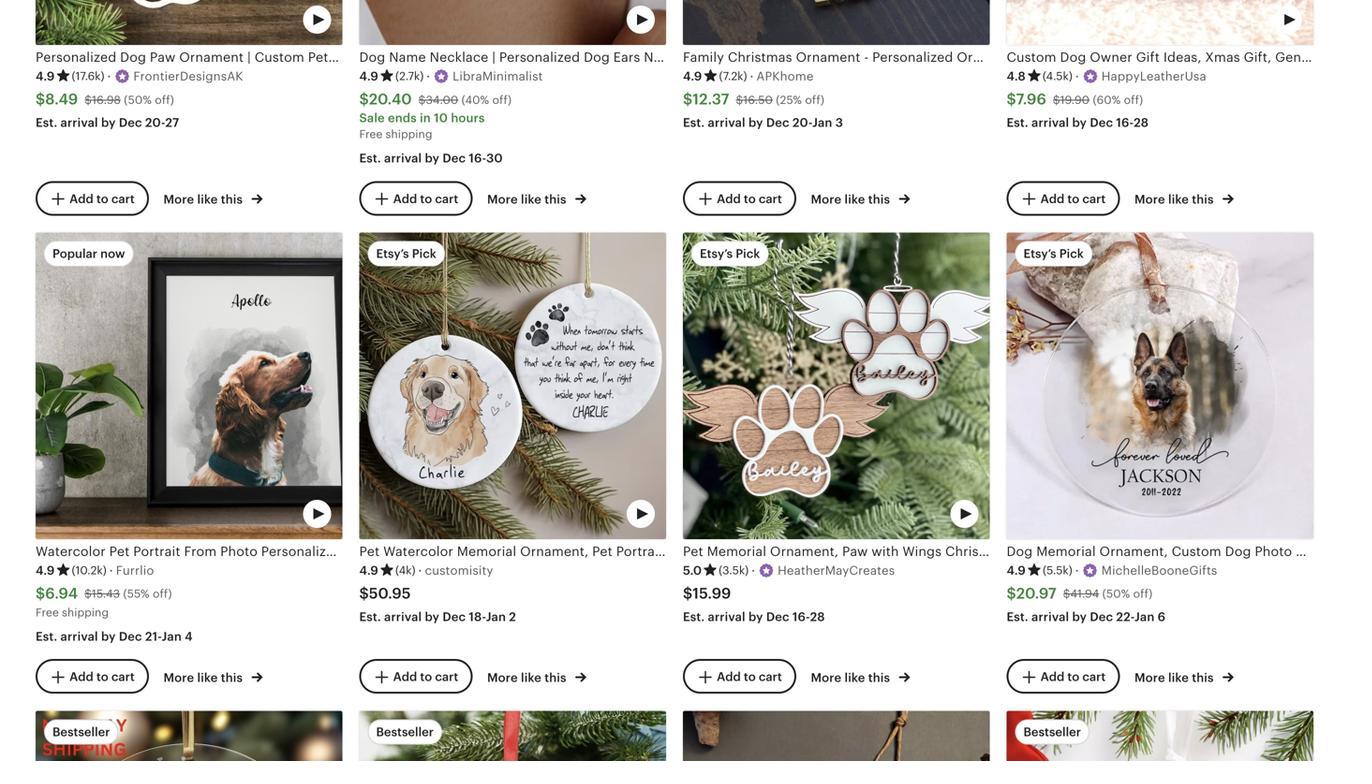 Task type: vqa. For each thing, say whether or not it's contained in the screenshot.
the right it
no



Task type: describe. For each thing, give the bounding box(es) containing it.
· right (3.5k)
[[752, 564, 755, 578]]

more like this for 6.94
[[164, 671, 246, 685]]

like for 8.49
[[197, 192, 218, 206]]

1 christmas from the left
[[332, 50, 397, 65]]

est. for est. arrival by dec 20-jan 3
[[683, 116, 705, 130]]

off) for 6.94
[[153, 588, 172, 601]]

personalized dog paw ornament | custom pet christmas ornament | animal 2023 ornament
[[36, 50, 624, 65]]

custom
[[255, 50, 304, 65]]

dog name necklace | personalized dog ears necklace | custom pet jewelry | pet name necklace | pet memorial gift, gift for her,christmas gift image
[[359, 0, 666, 45]]

1 ornament from the left
[[179, 50, 244, 65]]

add to cart for 6.94
[[69, 671, 135, 685]]

to for 7.96
[[1068, 192, 1080, 206]]

etsy's for 15.99
[[700, 247, 733, 261]]

popular
[[52, 247, 97, 261]]

arrival for est. arrival by dec 16-28
[[1032, 116, 1069, 130]]

1 personalized from the left
[[36, 50, 117, 65]]

$ 6.94 $ 15.43 (55% off) free shipping
[[36, 586, 172, 620]]

product video element for (3.5k)
[[683, 233, 990, 540]]

family
[[683, 50, 724, 65]]

8.49
[[45, 91, 78, 108]]

2 christmas from the left
[[728, 50, 792, 65]]

est. for est. arrival by dec 20-27
[[36, 116, 57, 130]]

add to cart down $ 50.95 est. arrival by dec 18-jan 2
[[393, 671, 459, 685]]

like for 6.94
[[197, 671, 218, 685]]

34.00
[[426, 94, 459, 106]]

add for 20.40
[[393, 192, 417, 206]]

3 bestseller from the left
[[1024, 726, 1081, 740]]

22-
[[1116, 611, 1135, 625]]

to down $ 15.99 est. arrival by dec 16-28
[[744, 671, 756, 685]]

more like this link for 20.40
[[487, 189, 587, 208]]

arrival for est. arrival by dec 16-30
[[384, 151, 422, 165]]

arrival for est. arrival by dec 21-jan 4
[[60, 630, 98, 644]]

add to cart button for 7.96
[[1007, 181, 1120, 216]]

add to cart for 20.97
[[1041, 671, 1106, 685]]

off) for 7.96
[[1124, 94, 1144, 106]]

jan inside $ 50.95 est. arrival by dec 18-jan 2
[[486, 611, 506, 625]]

3 etsy's from the left
[[1024, 247, 1057, 261]]

· for 7.96
[[1076, 69, 1079, 83]]

est. for est. arrival by dec 21-jan 4
[[36, 630, 57, 644]]

15.43
[[92, 588, 120, 601]]

3 ornament from the left
[[559, 50, 624, 65]]

to for 20.40
[[420, 192, 432, 206]]

$ 20.40 $ 34.00 (40% off) sale ends in 10 hours free shipping
[[359, 91, 512, 141]]

1 - from the left
[[864, 50, 869, 65]]

(10.2k)
[[72, 564, 107, 577]]

more for 7.96
[[1135, 192, 1165, 206]]

7.96
[[1016, 91, 1047, 108]]

$ 50.95 est. arrival by dec 18-jan 2
[[359, 586, 516, 625]]

4.9 for 6.94
[[36, 564, 55, 578]]

by for est. arrival by dec 20-jan 3
[[749, 116, 763, 130]]

hours
[[451, 111, 485, 125]]

2
[[509, 611, 516, 625]]

animal
[[476, 50, 520, 65]]

est. inside $ 15.99 est. arrival by dec 16-28
[[683, 611, 705, 625]]

add to cart button down $ 50.95 est. arrival by dec 18-jan 2
[[359, 660, 473, 695]]

names
[[1058, 50, 1102, 65]]

more like this link for 7.96
[[1135, 189, 1234, 208]]

(40%
[[462, 94, 489, 106]]

by for est. arrival by dec 21-jan 4
[[101, 630, 116, 644]]

off) for 8.49
[[155, 94, 174, 106]]

arrival inside $ 50.95 est. arrival by dec 18-jan 2
[[384, 611, 422, 625]]

cart for 12.37
[[759, 192, 782, 206]]

like for 7.96
[[1169, 192, 1189, 206]]

3 etsy's pick from the left
[[1024, 247, 1084, 261]]

cart for 20.40
[[435, 192, 459, 206]]

custom pet santa ornament | personalised dog portrait cover | dog/ cat memorial gift | personalised christmas bauble  & tree decoration image
[[359, 712, 666, 762]]

add to cart button down $ 15.99 est. arrival by dec 16-28
[[683, 660, 796, 695]]

shipping inside $ 6.94 $ 15.43 (55% off) free shipping
[[62, 607, 109, 620]]

dec for est. arrival by dec 16-28
[[1090, 116, 1113, 130]]

dec inside $ 15.99 est. arrival by dec 16-28
[[766, 611, 790, 625]]

now
[[100, 247, 125, 261]]

bestseller for personalized puppy picture ornament, custom dog ornament, christmas gifts, gift for dog owners, gift for pet lovers, christmas ornament
[[52, 726, 110, 740]]

dec for est. arrival by dec 20-27
[[119, 116, 142, 130]]

pet watercolor memorial ornament, pet portrait watercolor line art, pet loss, pet bereavement gift, cat loss dog loss gift,pet sympathy gift image
[[359, 233, 666, 540]]

by for est. arrival by dec 16-30
[[425, 151, 440, 165]]

· right (4k)
[[418, 564, 422, 578]]

20.40
[[369, 91, 412, 108]]

4.9 for 8.49
[[36, 69, 55, 83]]

4 ornament from the left
[[796, 50, 861, 65]]

(50% for 8.49
[[124, 94, 152, 106]]

dec inside $ 50.95 est. arrival by dec 18-jan 2
[[443, 611, 466, 625]]

· for 8.49
[[107, 69, 111, 83]]

jan for est. arrival by dec 21-jan 4
[[162, 630, 182, 644]]

arrival for est. arrival by dec 20-27
[[60, 116, 98, 130]]

20.97
[[1017, 586, 1057, 603]]

by inside $ 50.95 est. arrival by dec 18-jan 2
[[425, 611, 440, 625]]

to down $ 50.95 est. arrival by dec 18-jan 2
[[420, 671, 432, 685]]

more for 6.94
[[164, 671, 194, 685]]

est. arrival by dec 16-30
[[359, 151, 503, 165]]

4
[[185, 630, 193, 644]]

jan for est. arrival by dec 20-jan 3
[[813, 116, 833, 130]]

cart down $ 15.99 est. arrival by dec 16-28
[[759, 671, 782, 685]]

bestseller for custom pet santa ornament | personalised dog portrait cover | dog/ cat memorial gift | personalised christmas bauble  & tree decoration image
[[376, 726, 434, 740]]

$ 20.97 $ 41.94 (50% off)
[[1007, 586, 1153, 603]]

5.0
[[683, 564, 702, 578]]

16- for 28
[[1116, 116, 1134, 130]]

add to cart for 12.37
[[717, 192, 782, 206]]

product video element for (2.7k)
[[359, 0, 666, 45]]

6
[[1158, 611, 1166, 625]]

· for 12.37
[[750, 69, 754, 83]]

add to cart button for 8.49
[[36, 181, 149, 216]]

6.94
[[45, 586, 78, 603]]

add to cart button for 6.94
[[36, 660, 149, 695]]

cart for 8.49
[[111, 192, 135, 206]]

4.8
[[1007, 69, 1026, 83]]

(50% for 20.97
[[1103, 588, 1130, 601]]

cart down $ 50.95 est. arrival by dec 18-jan 2
[[435, 671, 459, 685]]

like for 20.97
[[1169, 671, 1189, 685]]

dog
[[120, 50, 146, 65]]

18-
[[469, 611, 486, 625]]

(55%
[[123, 588, 150, 601]]

dec for est. arrival by dec 22-jan 6
[[1090, 611, 1113, 625]]

with
[[1025, 50, 1054, 65]]

personalized puppy picture ornament, custom dog ornament, christmas gifts, gift for dog owners, gift for pet lovers, christmas ornament image
[[36, 712, 343, 762]]

more like this for 7.96
[[1135, 192, 1217, 206]]

product video element for (10.2k)
[[36, 233, 343, 540]]

add to cart button for 12.37
[[683, 181, 796, 216]]

cart for 20.97
[[1083, 671, 1106, 685]]

jan for est. arrival by dec 22-jan 6
[[1135, 611, 1155, 625]]

(2.7k)
[[395, 70, 424, 82]]

(4.5k)
[[1043, 70, 1073, 82]]

(5.5k)
[[1043, 564, 1073, 577]]

more for 8.49
[[164, 192, 194, 206]]

more like this link for 6.94
[[164, 667, 263, 687]]

like for 20.40
[[521, 192, 542, 206]]

3
[[836, 116, 843, 130]]

more like this link for 12.37
[[811, 189, 910, 208]]

more for 20.40
[[487, 192, 518, 206]]

41.94
[[1071, 588, 1100, 601]]

in
[[420, 111, 431, 125]]

2023
[[523, 50, 556, 65]]

est. for est. arrival by dec 22-jan 6
[[1007, 611, 1029, 625]]

$ inside $ 15.99 est. arrival by dec 16-28
[[683, 586, 693, 603]]

19.90
[[1060, 94, 1090, 106]]

2 - from the left
[[1105, 50, 1110, 65]]

family christmas ornament - personalized ornament with names - christmas tree ornament image
[[683, 0, 990, 45]]

est. arrival by dec 22-jan 6
[[1007, 611, 1166, 625]]

this for 12.37
[[868, 192, 890, 206]]

3 bestseller link from the left
[[1007, 712, 1314, 762]]

16.50
[[743, 94, 773, 106]]

20- for 12.37
[[793, 116, 813, 130]]



Task type: locate. For each thing, give the bounding box(es) containing it.
off) up '22-'
[[1134, 588, 1153, 601]]

4.9 up 8.49
[[36, 69, 55, 83]]

personalized up (17.6k)
[[36, 50, 117, 65]]

2 ornament from the left
[[400, 50, 465, 65]]

pet memorial ornament, paw with wings christmas ornament, shiplap paw ornament, pet angel paw ornament, personalized wood ornament image
[[683, 233, 990, 540]]

off) up 27
[[155, 94, 174, 106]]

arrival down the 7.96
[[1032, 116, 1069, 130]]

off) for 20.97
[[1134, 588, 1153, 601]]

1 bestseller link from the left
[[36, 712, 343, 762]]

by for est. arrival by dec 22-jan 6
[[1072, 611, 1087, 625]]

3 christmas from the left
[[1113, 50, 1178, 65]]

product video element for (4k)
[[359, 233, 666, 540]]

personalized dog paw ornament | custom pet christmas ornament | animal 2023 ornament image
[[36, 0, 343, 45]]

1 horizontal spatial christmas
[[728, 50, 792, 65]]

arrival inside $ 15.99 est. arrival by dec 16-28
[[708, 611, 746, 625]]

more for 20.97
[[1135, 671, 1165, 685]]

dec for est. arrival by dec 21-jan 4
[[119, 630, 142, 644]]

$
[[36, 91, 45, 108], [359, 91, 369, 108], [683, 91, 693, 108], [1007, 91, 1016, 108], [85, 94, 92, 106], [419, 94, 426, 106], [736, 94, 743, 106], [1053, 94, 1060, 106], [36, 586, 45, 603], [359, 586, 369, 603], [683, 586, 693, 603], [1007, 586, 1017, 603], [84, 588, 92, 601], [1063, 588, 1071, 601]]

add to cart button up popular now
[[36, 181, 149, 216]]

·
[[107, 69, 111, 83], [427, 69, 430, 83], [750, 69, 754, 83], [1076, 69, 1079, 83], [109, 564, 113, 578], [418, 564, 422, 578], [752, 564, 755, 578], [1076, 564, 1079, 578]]

0 horizontal spatial bestseller link
[[36, 712, 343, 762]]

add down est. arrival by dec 21-jan 4
[[69, 671, 93, 685]]

1 vertical spatial 28
[[810, 611, 825, 625]]

0 horizontal spatial 16-
[[469, 151, 486, 165]]

est. down 50.95
[[359, 611, 381, 625]]

arrival down 12.37
[[708, 116, 746, 130]]

4.9 for 12.37
[[683, 69, 702, 83]]

product video element for (4.5k)
[[1007, 0, 1314, 45]]

free
[[359, 128, 383, 141], [36, 607, 59, 620]]

off) right (60%
[[1124, 94, 1144, 106]]

-
[[864, 50, 869, 65], [1105, 50, 1110, 65]]

ornament up (2.7k)
[[400, 50, 465, 65]]

add down "est. arrival by dec 16-30"
[[393, 192, 417, 206]]

add down 'est. arrival by dec 16-28'
[[1041, 192, 1065, 206]]

off) inside '$ 20.97 $ 41.94 (50% off)'
[[1134, 588, 1153, 601]]

cart down "est. arrival by dec 16-30"
[[435, 192, 459, 206]]

arrival down ends
[[384, 151, 422, 165]]

dec
[[119, 116, 142, 130], [766, 116, 790, 130], [1090, 116, 1113, 130], [443, 151, 466, 165], [443, 611, 466, 625], [766, 611, 790, 625], [1090, 611, 1113, 625], [119, 630, 142, 644]]

by down the in
[[425, 151, 440, 165]]

27
[[165, 116, 179, 130]]

arrival down $ 6.94 $ 15.43 (55% off) free shipping
[[60, 630, 98, 644]]

- down "family christmas ornament - personalized ornament with names - christmas tree ornament" image at the top right
[[864, 50, 869, 65]]

0 horizontal spatial christmas
[[332, 50, 397, 65]]

est.
[[36, 116, 57, 130], [683, 116, 705, 130], [1007, 116, 1029, 130], [359, 151, 381, 165], [359, 611, 381, 625], [683, 611, 705, 625], [1007, 611, 1029, 625], [36, 630, 57, 644]]

free down 6.94
[[36, 607, 59, 620]]

· for 6.94
[[109, 564, 113, 578]]

2 etsy's from the left
[[700, 247, 733, 261]]

0 horizontal spatial (50%
[[124, 94, 152, 106]]

$ inside '$ 20.97 $ 41.94 (50% off)'
[[1063, 588, 1071, 601]]

more like this
[[164, 192, 246, 206], [487, 192, 570, 206], [811, 192, 893, 206], [1135, 192, 1217, 206], [164, 671, 246, 685], [487, 671, 570, 685], [811, 671, 893, 685], [1135, 671, 1217, 685]]

cart up now
[[111, 192, 135, 206]]

christmas right pet
[[332, 50, 397, 65]]

0 vertical spatial (50%
[[124, 94, 152, 106]]

28
[[1134, 116, 1149, 130], [810, 611, 825, 625]]

20- for 8.49
[[145, 116, 165, 130]]

4.9 up 6.94
[[36, 564, 55, 578]]

4.9
[[36, 69, 55, 83], [359, 69, 379, 83], [683, 69, 702, 83], [36, 564, 55, 578], [359, 564, 379, 578], [1007, 564, 1026, 578]]

5 ornament from the left
[[957, 50, 1022, 65]]

1 vertical spatial 16-
[[469, 151, 486, 165]]

(50%
[[124, 94, 152, 106], [1103, 588, 1130, 601]]

jan left 4
[[162, 630, 182, 644]]

$ inside $ 12.37 $ 16.50 (25% off)
[[736, 94, 743, 106]]

1 vertical spatial shipping
[[62, 607, 109, 620]]

0 horizontal spatial 20-
[[145, 116, 165, 130]]

popular now
[[52, 247, 125, 261]]

this for 7.96
[[1192, 192, 1214, 206]]

add for 6.94
[[69, 671, 93, 685]]

free inside $ 6.94 $ 15.43 (55% off) free shipping
[[36, 607, 59, 620]]

add to cart button down est. arrival by dec 22-jan 6
[[1007, 660, 1120, 695]]

shipping inside the $ 20.40 $ 34.00 (40% off) sale ends in 10 hours free shipping
[[386, 128, 432, 141]]

arrival down 50.95
[[384, 611, 422, 625]]

est. down 20.97
[[1007, 611, 1029, 625]]

cart
[[111, 192, 135, 206], [435, 192, 459, 206], [759, 192, 782, 206], [1083, 192, 1106, 206], [111, 671, 135, 685], [435, 671, 459, 685], [759, 671, 782, 685], [1083, 671, 1106, 685]]

add to cart up now
[[69, 192, 135, 206]]

more
[[164, 192, 194, 206], [487, 192, 518, 206], [811, 192, 842, 206], [1135, 192, 1165, 206], [164, 671, 194, 685], [487, 671, 518, 685], [811, 671, 842, 685], [1135, 671, 1165, 685]]

cart for 6.94
[[111, 671, 135, 685]]

more like this for 20.97
[[1135, 671, 1217, 685]]

est. arrival by dec 21-jan 4
[[36, 630, 193, 644]]

$ 7.96 $ 19.90 (60% off)
[[1007, 91, 1144, 108]]

add to cart
[[69, 192, 135, 206], [393, 192, 459, 206], [717, 192, 782, 206], [1041, 192, 1106, 206], [69, 671, 135, 685], [393, 671, 459, 685], [717, 671, 782, 685], [1041, 671, 1106, 685]]

(17.6k)
[[72, 70, 104, 82]]

jan left 6
[[1135, 611, 1155, 625]]

1 bestseller from the left
[[52, 726, 110, 740]]

off) inside $ 6.94 $ 15.43 (55% off) free shipping
[[153, 588, 172, 601]]

1 horizontal spatial bestseller link
[[359, 712, 666, 762]]

50.95
[[369, 586, 411, 603]]

add for 7.96
[[1041, 192, 1065, 206]]

cart down est. arrival by dec 22-jan 6
[[1083, 671, 1106, 685]]

(60%
[[1093, 94, 1121, 106]]

16- for 30
[[469, 151, 486, 165]]

2 20- from the left
[[793, 116, 813, 130]]

arrival
[[60, 116, 98, 130], [708, 116, 746, 130], [1032, 116, 1069, 130], [384, 151, 422, 165], [384, 611, 422, 625], [708, 611, 746, 625], [1032, 611, 1069, 625], [60, 630, 98, 644]]

to for 6.94
[[96, 671, 108, 685]]

watercolor pet portrait from photo personalized gift for her/women girlfriend gift dog portrait pet memorial dog mom christmas gift handmade image
[[36, 233, 343, 540]]

etsy's
[[376, 247, 409, 261], [700, 247, 733, 261], [1024, 247, 1057, 261]]

product video element for (17.6k)
[[36, 0, 343, 45]]

2 bestseller from the left
[[376, 726, 434, 740]]

est. for est. arrival by dec 16-28
[[1007, 116, 1029, 130]]

add
[[69, 192, 93, 206], [393, 192, 417, 206], [717, 192, 741, 206], [1041, 192, 1065, 206], [69, 671, 93, 685], [393, 671, 417, 685], [717, 671, 741, 685], [1041, 671, 1065, 685]]

1 horizontal spatial 28
[[1134, 116, 1149, 130]]

off)
[[155, 94, 174, 106], [492, 94, 512, 106], [805, 94, 825, 106], [1124, 94, 1144, 106], [153, 588, 172, 601], [1134, 588, 1153, 601]]

est. inside $ 50.95 est. arrival by dec 18-jan 2
[[359, 611, 381, 625]]

product video element
[[36, 0, 343, 45], [359, 0, 666, 45], [1007, 0, 1314, 45], [36, 233, 343, 540], [359, 233, 666, 540], [683, 233, 990, 540], [683, 712, 990, 762], [1007, 712, 1314, 762]]

1 etsy's pick from the left
[[376, 247, 437, 261]]

jan
[[813, 116, 833, 130], [486, 611, 506, 625], [1135, 611, 1155, 625], [162, 630, 182, 644]]

30
[[486, 151, 503, 165]]

· right (5.5k)
[[1076, 564, 1079, 578]]

4.9 for 20.97
[[1007, 564, 1026, 578]]

arrival for est. arrival by dec 20-jan 3
[[708, 116, 746, 130]]

this for 6.94
[[221, 671, 243, 685]]

(25%
[[776, 94, 802, 106]]

add to cart down est. arrival by dec 20-jan 3
[[717, 192, 782, 206]]

shipping down '15.43'
[[62, 607, 109, 620]]

add to cart button down "est. arrival by dec 16-30"
[[359, 181, 473, 216]]

by
[[101, 116, 116, 130], [749, 116, 763, 130], [1072, 116, 1087, 130], [425, 151, 440, 165], [425, 611, 440, 625], [749, 611, 763, 625], [1072, 611, 1087, 625], [101, 630, 116, 644]]

(50% inside '$ 20.97 $ 41.94 (50% off)'
[[1103, 588, 1130, 601]]

2 horizontal spatial etsy's pick
[[1024, 247, 1084, 261]]

by left 18-
[[425, 611, 440, 625]]

christmas
[[332, 50, 397, 65], [728, 50, 792, 65], [1113, 50, 1178, 65]]

ornament down "family christmas ornament - personalized ornament with names - christmas tree ornament" image at the top right
[[796, 50, 861, 65]]

more like this link
[[164, 189, 263, 208], [487, 189, 587, 208], [811, 189, 910, 208], [1135, 189, 1234, 208], [164, 667, 263, 687], [487, 667, 587, 687], [811, 667, 910, 687], [1135, 667, 1234, 687]]

ornament
[[179, 50, 244, 65], [400, 50, 465, 65], [559, 50, 624, 65], [796, 50, 861, 65], [957, 50, 1022, 65], [1213, 50, 1277, 65]]

0 horizontal spatial bestseller
[[52, 726, 110, 740]]

· right (10.2k) in the bottom of the page
[[109, 564, 113, 578]]

tree
[[1182, 50, 1209, 65]]

(50% right 16.98
[[124, 94, 152, 106]]

to for 8.49
[[96, 192, 108, 206]]

est. arrival by dec 16-28
[[1007, 116, 1149, 130]]

dog memorial ornament, custom dog photo ornament, pet memorial gifts, dog christmas ornaments, dog loss keepsake, forever loved ornament image
[[1007, 233, 1314, 540]]

more like this for 12.37
[[811, 192, 893, 206]]

shipping down ends
[[386, 128, 432, 141]]

off) inside $ 12.37 $ 16.50 (25% off)
[[805, 94, 825, 106]]

1 horizontal spatial bestseller
[[376, 726, 434, 740]]

personalized pet ornament, acrylic pet ornament, pet portrait ornament, christmas pet ornament, memorial pet ornament, painted pet ornament image
[[683, 712, 990, 762]]

1 vertical spatial free
[[36, 607, 59, 620]]

to down "est. arrival by dec 16-30"
[[420, 192, 432, 206]]

off) for 12.37
[[805, 94, 825, 106]]

off) right the (25%
[[805, 94, 825, 106]]

1 horizontal spatial personalized
[[873, 50, 953, 65]]

1 horizontal spatial shipping
[[386, 128, 432, 141]]

20- down "$ 8.49 $ 16.98 (50% off)"
[[145, 116, 165, 130]]

1 horizontal spatial 20-
[[793, 116, 813, 130]]

by inside $ 15.99 est. arrival by dec 16-28
[[749, 611, 763, 625]]

custom meowy christmas ornament, meow catmas, family couple sibling best friend gift for cat lover, pet loss memorial sympathy keepsake 2023 image
[[1007, 712, 1314, 762]]

etsy's pick for 15.99
[[700, 247, 760, 261]]

to
[[96, 192, 108, 206], [420, 192, 432, 206], [744, 192, 756, 206], [1068, 192, 1080, 206], [96, 671, 108, 685], [420, 671, 432, 685], [744, 671, 756, 685], [1068, 671, 1080, 685]]

· right (7.2k)
[[750, 69, 754, 83]]

dec for est. arrival by dec 20-jan 3
[[766, 116, 790, 130]]

shipping
[[386, 128, 432, 141], [62, 607, 109, 620]]

1 horizontal spatial (50%
[[1103, 588, 1130, 601]]

by down 16.50
[[749, 116, 763, 130]]

add to cart for 7.96
[[1041, 192, 1106, 206]]

16- inside $ 15.99 est. arrival by dec 16-28
[[793, 611, 810, 625]]

1 horizontal spatial etsy's pick
[[700, 247, 760, 261]]

by down 19.90
[[1072, 116, 1087, 130]]

20-
[[145, 116, 165, 130], [793, 116, 813, 130]]

add to cart button down est. arrival by dec 20-jan 3
[[683, 181, 796, 216]]

jan left 2 at the left bottom of page
[[486, 611, 506, 625]]

off) right (40%
[[492, 94, 512, 106]]

0 horizontal spatial free
[[36, 607, 59, 620]]

add to cart button for 20.97
[[1007, 660, 1120, 695]]

pet
[[308, 50, 328, 65]]

free inside the $ 20.40 $ 34.00 (40% off) sale ends in 10 hours free shipping
[[359, 128, 383, 141]]

1 horizontal spatial |
[[468, 50, 472, 65]]

0 vertical spatial 16-
[[1116, 116, 1134, 130]]

1 horizontal spatial 16-
[[793, 611, 810, 625]]

off) for 20.40
[[492, 94, 512, 106]]

free down "sale" on the left
[[359, 128, 383, 141]]

add up popular
[[69, 192, 93, 206]]

est. arrival by dec 20-27
[[36, 116, 179, 130]]

est. down the 7.96
[[1007, 116, 1029, 130]]

pick
[[412, 247, 437, 261], [736, 247, 760, 261], [1060, 247, 1084, 261]]

28 inside $ 15.99 est. arrival by dec 16-28
[[810, 611, 825, 625]]

2 horizontal spatial bestseller
[[1024, 726, 1081, 740]]

etsy's pick
[[376, 247, 437, 261], [700, 247, 760, 261], [1024, 247, 1084, 261]]

christmas up (7.2k)
[[728, 50, 792, 65]]

by down '$ 20.97 $ 41.94 (50% off)'
[[1072, 611, 1087, 625]]

12.37
[[693, 91, 730, 108]]

4.9 up 50.95
[[359, 564, 379, 578]]

add to cart button for 20.40
[[359, 181, 473, 216]]

(3.5k)
[[719, 564, 749, 577]]

0 horizontal spatial 28
[[810, 611, 825, 625]]

more like this link for 20.97
[[1135, 667, 1234, 687]]

2 | from the left
[[468, 50, 472, 65]]

2 horizontal spatial 16-
[[1116, 116, 1134, 130]]

$ inside "$ 8.49 $ 16.98 (50% off)"
[[85, 94, 92, 106]]

add for 20.97
[[1041, 671, 1065, 685]]

est. down 6.94
[[36, 630, 57, 644]]

(50% up '22-'
[[1103, 588, 1130, 601]]

$ 15.99 est. arrival by dec 16-28
[[683, 586, 825, 625]]

4.9 for 20.40
[[359, 69, 379, 83]]

bestseller link
[[36, 712, 343, 762], [359, 712, 666, 762], [1007, 712, 1314, 762]]

est. down "sale" on the left
[[359, 151, 381, 165]]

est. for est. arrival by dec 16-30
[[359, 151, 381, 165]]

15.99
[[693, 586, 731, 603]]

arrival down 8.49
[[60, 116, 98, 130]]

off) inside $ 7.96 $ 19.90 (60% off)
[[1124, 94, 1144, 106]]

add down $ 50.95 est. arrival by dec 18-jan 2
[[393, 671, 417, 685]]

0 vertical spatial 28
[[1134, 116, 1149, 130]]

personalized down "family christmas ornament - personalized ornament with names - christmas tree ornament" image at the top right
[[873, 50, 953, 65]]

16.98
[[92, 94, 121, 106]]

· down names
[[1076, 69, 1079, 83]]

1 horizontal spatial -
[[1105, 50, 1110, 65]]

4.9 down family
[[683, 69, 702, 83]]

0 horizontal spatial pick
[[412, 247, 437, 261]]

by down (3.5k)
[[749, 611, 763, 625]]

add to cart down $ 15.99 est. arrival by dec 16-28
[[717, 671, 782, 685]]

2 etsy's pick from the left
[[700, 247, 760, 261]]

add to cart button down est. arrival by dec 21-jan 4
[[36, 660, 149, 695]]

off) inside the $ 20.40 $ 34.00 (40% off) sale ends in 10 hours free shipping
[[492, 94, 512, 106]]

by for est. arrival by dec 20-27
[[101, 116, 116, 130]]

0 horizontal spatial etsy's
[[376, 247, 409, 261]]

2 horizontal spatial etsy's
[[1024, 247, 1057, 261]]

(50% inside "$ 8.49 $ 16.98 (50% off)"
[[124, 94, 152, 106]]

est. down 12.37
[[683, 116, 705, 130]]

arrival for est. arrival by dec 22-jan 6
[[1032, 611, 1069, 625]]

est. arrival by dec 20-jan 3
[[683, 116, 843, 130]]

1 horizontal spatial etsy's
[[700, 247, 733, 261]]

add to cart down "est. arrival by dec 16-30"
[[393, 192, 459, 206]]

· for 20.40
[[427, 69, 430, 83]]

personalized
[[36, 50, 117, 65], [873, 50, 953, 65]]

0 vertical spatial free
[[359, 128, 383, 141]]

by down $ 6.94 $ 15.43 (55% off) free shipping
[[101, 630, 116, 644]]

· right (17.6k)
[[107, 69, 111, 83]]

2 horizontal spatial pick
[[1060, 247, 1084, 261]]

$ inside $ 7.96 $ 19.90 (60% off)
[[1053, 94, 1060, 106]]

1 | from the left
[[247, 50, 251, 65]]

10
[[434, 111, 448, 125]]

- right names
[[1105, 50, 1110, 65]]

2 pick from the left
[[736, 247, 760, 261]]

| left animal
[[468, 50, 472, 65]]

0 vertical spatial shipping
[[386, 128, 432, 141]]

| left custom
[[247, 50, 251, 65]]

ornament up 4.8
[[957, 50, 1022, 65]]

to down est. arrival by dec 22-jan 6
[[1068, 671, 1080, 685]]

20- down the (25%
[[793, 116, 813, 130]]

ornament right 'tree'
[[1213, 50, 1277, 65]]

add to cart down est. arrival by dec 22-jan 6
[[1041, 671, 1106, 685]]

1 horizontal spatial pick
[[736, 247, 760, 261]]

0 horizontal spatial etsy's pick
[[376, 247, 437, 261]]

|
[[247, 50, 251, 65], [468, 50, 472, 65]]

est. down 8.49
[[36, 116, 57, 130]]

like
[[197, 192, 218, 206], [521, 192, 542, 206], [845, 192, 865, 206], [1169, 192, 1189, 206], [197, 671, 218, 685], [521, 671, 542, 685], [845, 671, 865, 685], [1169, 671, 1189, 685]]

this for 20.40
[[545, 192, 567, 206]]

add to cart button down 'est. arrival by dec 16-28'
[[1007, 181, 1120, 216]]

to down 'est. arrival by dec 16-28'
[[1068, 192, 1080, 206]]

off) inside "$ 8.49 $ 16.98 (50% off)"
[[155, 94, 174, 106]]

$ 8.49 $ 16.98 (50% off)
[[36, 91, 174, 108]]

ends
[[388, 111, 417, 125]]

1 horizontal spatial free
[[359, 128, 383, 141]]

to for 12.37
[[744, 192, 756, 206]]

add to cart down 'est. arrival by dec 16-28'
[[1041, 192, 1106, 206]]

cart down est. arrival by dec 20-jan 3
[[759, 192, 782, 206]]

family christmas ornament - personalized ornament with names - christmas tree ornament
[[683, 50, 1277, 65]]

this for 8.49
[[221, 192, 243, 206]]

2 horizontal spatial bestseller link
[[1007, 712, 1314, 762]]

cart down 'est. arrival by dec 16-28'
[[1083, 192, 1106, 206]]

2 personalized from the left
[[873, 50, 953, 65]]

etsy's for 50.95
[[376, 247, 409, 261]]

1 pick from the left
[[412, 247, 437, 261]]

pick for 50.95
[[412, 247, 437, 261]]

6 ornament from the left
[[1213, 50, 1277, 65]]

add down $ 15.99 est. arrival by dec 16-28
[[717, 671, 741, 685]]

0 horizontal spatial personalized
[[36, 50, 117, 65]]

pick for 15.99
[[736, 247, 760, 261]]

this for 20.97
[[1192, 671, 1214, 685]]

cart down est. arrival by dec 21-jan 4
[[111, 671, 135, 685]]

21-
[[145, 630, 162, 644]]

this
[[221, 192, 243, 206], [545, 192, 567, 206], [868, 192, 890, 206], [1192, 192, 1214, 206], [221, 671, 243, 685], [545, 671, 567, 685], [868, 671, 890, 685], [1192, 671, 1214, 685]]

like for 12.37
[[845, 192, 865, 206]]

3 pick from the left
[[1060, 247, 1084, 261]]

etsy's pick for 50.95
[[376, 247, 437, 261]]

0 horizontal spatial -
[[864, 50, 869, 65]]

more like this link for 8.49
[[164, 189, 263, 208]]

more for 12.37
[[811, 192, 842, 206]]

custom dog owner gift ideas, xmas gift, genuine leather keyring, leather keychain, pet portrait,dog owner, dog mom, dog dad,custom pet photo image
[[1007, 0, 1314, 45]]

16-
[[1116, 116, 1134, 130], [469, 151, 486, 165], [793, 611, 810, 625]]

jan left 3
[[813, 116, 833, 130]]

0 horizontal spatial shipping
[[62, 607, 109, 620]]

add to cart button
[[36, 181, 149, 216], [359, 181, 473, 216], [683, 181, 796, 216], [1007, 181, 1120, 216], [36, 660, 149, 695], [359, 660, 473, 695], [683, 660, 796, 695], [1007, 660, 1120, 695]]

(7.2k)
[[719, 70, 747, 82]]

0 horizontal spatial |
[[247, 50, 251, 65]]

add down est. arrival by dec 22-jan 6
[[1041, 671, 1065, 685]]

1 20- from the left
[[145, 116, 165, 130]]

by down 16.98
[[101, 116, 116, 130]]

to up now
[[96, 192, 108, 206]]

dec for est. arrival by dec 16-30
[[443, 151, 466, 165]]

add to cart down est. arrival by dec 21-jan 4
[[69, 671, 135, 685]]

more like this for 8.49
[[164, 192, 246, 206]]

paw
[[150, 50, 176, 65]]

$ 12.37 $ 16.50 (25% off)
[[683, 91, 825, 108]]

$ inside $ 50.95 est. arrival by dec 18-jan 2
[[359, 586, 369, 603]]

2 vertical spatial 16-
[[793, 611, 810, 625]]

2 horizontal spatial christmas
[[1113, 50, 1178, 65]]

(4k)
[[395, 564, 416, 577]]

est. down 15.99
[[683, 611, 705, 625]]

1 vertical spatial (50%
[[1103, 588, 1130, 601]]

add to cart for 8.49
[[69, 192, 135, 206]]

1 etsy's from the left
[[376, 247, 409, 261]]

2 bestseller link from the left
[[359, 712, 666, 762]]

add for 12.37
[[717, 192, 741, 206]]

add to cart for 20.40
[[393, 192, 459, 206]]

to down est. arrival by dec 20-jan 3
[[744, 192, 756, 206]]

to for 20.97
[[1068, 671, 1080, 685]]

bestseller
[[52, 726, 110, 740], [376, 726, 434, 740], [1024, 726, 1081, 740]]

sale
[[359, 111, 385, 125]]



